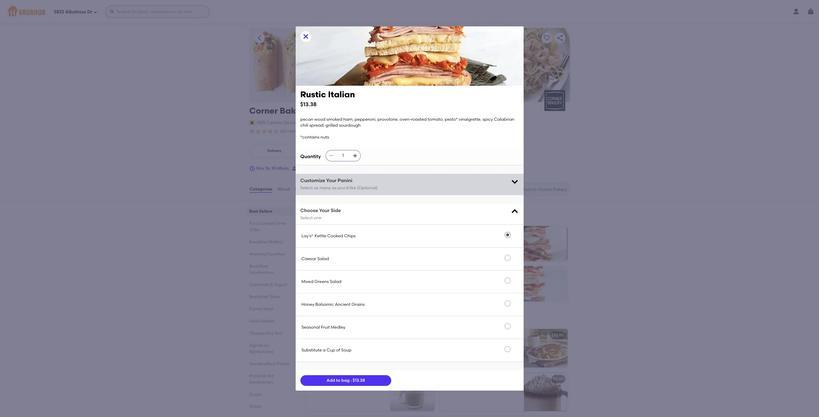 Task type: vqa. For each thing, say whether or not it's contained in the screenshot.
chili
yes



Task type: locate. For each thing, give the bounding box(es) containing it.
rustic up balsamic
[[311, 282, 324, 288]]

rustic italian $13.38 up smoked
[[301, 89, 355, 108]]

ham,
[[344, 117, 354, 122]]

0 horizontal spatial time
[[277, 221, 287, 226]]

1 vertical spatial breakfast
[[249, 264, 269, 269]]

choose up most
[[301, 208, 318, 213]]

caesar salad
[[302, 257, 329, 262]]

bakery for breakfast bakery
[[270, 240, 283, 245]]

main navigation navigation
[[0, 0, 820, 23]]

choose up 'signature' in the bottom left of the page
[[249, 331, 265, 336]]

breakfast for breakfast bakery
[[249, 240, 269, 245]]

on inside best sellers most ordered on grubhub
[[333, 216, 338, 221]]

sandwiches inside "panini & hot sandwiches"
[[249, 380, 274, 385]]

& for yogurt
[[270, 283, 274, 288]]

0 horizontal spatial panini
[[249, 374, 262, 379]]

sellers for best sellers most ordered on grubhub
[[321, 208, 341, 215]]

only! inside for a limited time only!
[[249, 228, 260, 233]]

cream,
[[310, 348, 325, 353]]

vinaigrette,
[[459, 117, 482, 122]]

0 horizontal spatial salad
[[317, 257, 329, 262]]

2 horizontal spatial a
[[323, 348, 326, 353]]

$14.25
[[471, 289, 483, 295]]

0 horizontal spatial fresh
[[249, 319, 260, 324]]

subscription pass image
[[249, 121, 255, 125]]

oatmeals & yogurt
[[249, 283, 288, 288]]

2 sandwiches from the top
[[249, 350, 274, 355]]

select down customize at the top left of page
[[301, 186, 313, 191]]

your inside customize your panini select as many as you'd like (optional)
[[326, 178, 337, 184]]

1 horizontal spatial &
[[270, 283, 274, 288]]

& left the yogurt
[[270, 283, 274, 288]]

spread,
[[310, 123, 325, 128]]

0 horizontal spatial &
[[263, 374, 266, 379]]

panini inside customize your panini select as many as you'd like (optional)
[[338, 178, 353, 184]]

0 vertical spatial breakfast
[[249, 240, 269, 245]]

breakfast down "oatmeals"
[[249, 295, 269, 300]]

top
[[367, 348, 374, 353]]

soups tab
[[249, 392, 291, 398]]

best up for a limited time only! tab
[[249, 209, 258, 214]]

$14.25 button
[[466, 267, 568, 302]]

italian up ham,
[[328, 89, 355, 99]]

for a limited time only!
[[249, 221, 287, 233], [305, 316, 381, 323]]

balsamic
[[316, 302, 334, 308]]

$13.38 right ':'
[[353, 379, 365, 384]]

morning favorites tab
[[249, 251, 291, 258]]

0 horizontal spatial for
[[249, 221, 256, 226]]

on down the side
[[333, 216, 338, 221]]

tab
[[249, 416, 291, 418]]

many
[[320, 186, 331, 191]]

avocado
[[502, 242, 520, 247]]

best inside tab
[[249, 209, 258, 214]]

breakfast sandwiches
[[249, 264, 274, 275]]

honey
[[302, 302, 315, 308]]

0 vertical spatial time
[[277, 221, 287, 226]]

time inside for a limited time only!
[[277, 221, 287, 226]]

1 vertical spatial limited
[[323, 316, 346, 323]]

your up ordered
[[319, 208, 330, 213]]

1 horizontal spatial for
[[305, 316, 315, 323]]

1 vertical spatial &
[[263, 374, 266, 379]]

select left one at the left bottom of page
[[301, 216, 313, 221]]

2 as from the left
[[332, 186, 337, 191]]

signature sandwiches tab
[[249, 343, 291, 355]]

breakfast inside tab
[[249, 295, 269, 300]]

sellers inside best sellers most ordered on grubhub
[[321, 208, 341, 215]]

1 horizontal spatial salad
[[330, 280, 342, 285]]

rustic up pecan
[[301, 89, 326, 99]]

a inside for a limited time only!
[[257, 221, 260, 226]]

0 horizontal spatial on
[[333, 216, 338, 221]]

your for choose
[[319, 208, 330, 213]]

family meal tab
[[249, 306, 291, 313]]

for a limited time only! up medley on the left of page
[[305, 316, 381, 323]]

signature sandwiches
[[249, 343, 274, 355]]

latte
[[327, 377, 338, 382]]

1 horizontal spatial choose
[[301, 208, 318, 213]]

limited inside for a limited time only!
[[261, 221, 276, 226]]

corner
[[249, 106, 278, 116]]

sandwiches down 'signature' in the bottom left of the page
[[249, 350, 274, 355]]

2 breakfast from the top
[[249, 264, 269, 269]]

0 vertical spatial sandwiches
[[249, 270, 274, 275]]

select for customize your panini
[[301, 186, 313, 191]]

0 vertical spatial choose
[[301, 208, 318, 213]]

1 horizontal spatial fresh
[[326, 348, 337, 353]]

time down best sellers tab
[[277, 221, 287, 226]]

drinks tab
[[249, 404, 291, 410]]

a
[[257, 221, 260, 226], [317, 316, 321, 323], [323, 348, 326, 353]]

1 horizontal spatial time
[[348, 316, 363, 323]]

1 horizontal spatial best
[[305, 208, 319, 215]]

limited up medley on the left of page
[[323, 316, 346, 323]]

time down grains
[[348, 316, 363, 323]]

2 vertical spatial sandwiches
[[249, 380, 274, 385]]

salad inside caesar salad 'button'
[[317, 257, 329, 262]]

salad right caesar
[[317, 257, 329, 262]]

fresh up buttermilk
[[326, 348, 337, 353]]

of down compote,
[[336, 348, 340, 353]]

1 vertical spatial your
[[319, 208, 330, 213]]

sandwiches for breakfast
[[249, 270, 274, 275]]

sandwiches down hot
[[249, 380, 274, 385]]

choose any two tab
[[249, 331, 291, 337]]

0 vertical spatial &
[[270, 283, 274, 288]]

1 sandwiches from the top
[[249, 270, 274, 275]]

spinach,
[[485, 348, 502, 353]]

breakfast up the morning
[[249, 240, 269, 245]]

meal
[[264, 307, 273, 312]]

1 vertical spatial on
[[361, 348, 366, 353]]

0 horizontal spatial limited
[[261, 221, 276, 226]]

$13.38 up pecan
[[301, 101, 317, 108]]

0 horizontal spatial of
[[336, 348, 340, 353]]

& inside "panini & hot sandwiches"
[[263, 374, 266, 379]]

select inside choose your side select one
[[301, 216, 313, 221]]

0 vertical spatial for a limited time only!
[[249, 221, 287, 233]]

1 vertical spatial a
[[317, 316, 321, 323]]

pecan wood smoked ham, pepperoni, provolone, oven-roasted tomato, pesto* vinaigrette, spicy calabrian chili spread, grilled sourdough *contains nuts
[[301, 117, 516, 140]]

select for choose your side
[[301, 216, 313, 221]]

3822 albatross dr
[[54, 9, 92, 14]]

only! down grains
[[364, 316, 381, 323]]

rustic italian $13.38
[[301, 89, 355, 108], [311, 282, 338, 295]]

tomato,
[[428, 117, 444, 122]]

caret left icon image
[[256, 34, 263, 42]]

buttermilk
[[318, 354, 338, 359]]

0 vertical spatial bakery
[[280, 106, 309, 116]]

1 horizontal spatial svg image
[[511, 178, 519, 186]]

sellers up ordered
[[321, 208, 341, 215]]

svg image
[[302, 33, 309, 40], [511, 178, 519, 186]]

save this restaurant image
[[544, 34, 551, 42]]

limited down best sellers tab
[[261, 221, 276, 226]]

bakery up favorites
[[270, 240, 283, 245]]

sellers for best sellers
[[259, 209, 273, 214]]

1 vertical spatial choose
[[249, 331, 265, 336]]

bakery inside tab
[[270, 240, 283, 245]]

1 breakfast from the top
[[249, 240, 269, 245]]

fresh down family
[[249, 319, 260, 324]]

best for best sellers most ordered on grubhub
[[305, 208, 319, 215]]

uptown turkey avocado
[[471, 242, 520, 247]]

2 select from the top
[[301, 216, 313, 221]]

panini down handcrafted
[[249, 374, 262, 379]]

1 select from the top
[[301, 186, 313, 191]]

your up the many
[[326, 178, 337, 184]]

best sellers most ordered on grubhub
[[305, 208, 357, 221]]

1 horizontal spatial panini
[[338, 178, 353, 184]]

corner bakery
[[249, 106, 309, 116]]

choose your side select one
[[301, 208, 341, 221]]

& for hot
[[263, 374, 266, 379]]

0 vertical spatial your
[[326, 178, 337, 184]]

select inside customize your panini select as many as you'd like (optional)
[[301, 186, 313, 191]]

*contains
[[301, 135, 320, 140]]

choose inside choose your side select one
[[301, 208, 318, 213]]

1 horizontal spatial a
[[317, 316, 321, 323]]

your inside choose your side select one
[[319, 208, 330, 213]]

your
[[326, 178, 337, 184], [319, 208, 330, 213]]

best up most
[[305, 208, 319, 215]]

limited
[[261, 221, 276, 226], [323, 316, 346, 323]]

for a limited time only! up breakfast bakery
[[249, 221, 287, 233]]

10:45am
[[272, 166, 289, 171]]

corner bakery logo image
[[545, 90, 566, 111]]

on down whipped
[[361, 348, 366, 353]]

1 vertical spatial panini
[[249, 374, 262, 379]]

fresh salads tab
[[249, 318, 291, 325]]

salad right greens
[[330, 280, 342, 285]]

family
[[249, 307, 263, 312]]

0 horizontal spatial choose
[[249, 331, 265, 336]]

0 vertical spatial on
[[333, 216, 338, 221]]

0 horizontal spatial as
[[314, 186, 319, 191]]

sellers up for a limited time only! tab
[[259, 209, 273, 214]]

& left hot
[[263, 374, 266, 379]]

1025
[[257, 120, 266, 125]]

0 vertical spatial salad
[[317, 257, 329, 262]]

0 vertical spatial panini
[[338, 178, 353, 184]]

seasonal fruit medley
[[302, 325, 346, 330]]

lay's® kettle cooked chips
[[302, 234, 356, 239]]

reina
[[296, 120, 308, 125]]

3 sandwiches from the top
[[249, 380, 274, 385]]

yogurt
[[274, 283, 288, 288]]

breakfast inside breakfast sandwiches
[[249, 264, 269, 269]]

0 vertical spatial only!
[[249, 228, 260, 233]]

for down best sellers
[[249, 221, 256, 226]]

1 vertical spatial select
[[301, 216, 313, 221]]

pickup 1.4 mi
[[320, 146, 332, 156]]

honey balsamic ancient grains button
[[296, 294, 524, 317]]

sides
[[270, 295, 280, 300]]

only! up breakfast bakery
[[249, 228, 260, 233]]

salads
[[261, 319, 275, 324]]

2 vertical spatial a
[[323, 348, 326, 353]]

as down customize at the top left of page
[[314, 186, 319, 191]]

1 vertical spatial time
[[348, 316, 363, 323]]

1 horizontal spatial as
[[332, 186, 337, 191]]

of
[[375, 348, 379, 353], [336, 348, 340, 353]]

0 vertical spatial select
[[301, 186, 313, 191]]

italian up "honey balsamic ancient grains"
[[325, 282, 338, 288]]

grubhub
[[339, 216, 357, 221]]

of right top
[[375, 348, 379, 353]]

group
[[310, 166, 323, 171]]

sandwiches up "oatmeals"
[[249, 270, 274, 275]]

seasonal fruit medley button
[[296, 317, 524, 339]]

medley
[[331, 325, 346, 330]]

only!
[[249, 228, 260, 233], [364, 316, 381, 323]]

chili
[[301, 123, 309, 128]]

switch location button
[[322, 120, 353, 126]]

1 vertical spatial svg image
[[511, 178, 519, 186]]

to
[[336, 379, 341, 384]]

0 horizontal spatial sellers
[[259, 209, 273, 214]]

location
[[336, 120, 353, 125]]

you'd
[[338, 186, 349, 191]]

people icon image
[[292, 166, 298, 172]]

svg image
[[808, 8, 815, 15], [110, 9, 114, 14], [94, 10, 97, 14], [329, 154, 334, 158], [353, 154, 358, 158], [249, 166, 255, 172], [511, 208, 519, 216]]

1 vertical spatial sandwiches
[[249, 350, 274, 355]]

1 horizontal spatial for a limited time only!
[[305, 316, 381, 323]]

0 vertical spatial limited
[[261, 221, 276, 226]]

quantity
[[301, 154, 321, 160]]

panini
[[338, 178, 353, 184], [249, 374, 262, 379]]

0 vertical spatial svg image
[[302, 33, 309, 40]]

1 horizontal spatial on
[[361, 348, 366, 353]]

side
[[331, 208, 341, 213]]

1 vertical spatial for
[[305, 316, 315, 323]]

rustic italian $13.38 up balsamic
[[311, 282, 338, 295]]

breakfast down the morning
[[249, 264, 269, 269]]

a up buttermilk
[[323, 348, 326, 353]]

breakfast for breakfast sides
[[249, 295, 269, 300]]

breakfast
[[249, 240, 269, 245], [249, 264, 269, 269], [249, 295, 269, 300]]

0 horizontal spatial svg image
[[302, 33, 309, 40]]

best inside best sellers most ordered on grubhub
[[305, 208, 319, 215]]

1 vertical spatial bakery
[[270, 240, 283, 245]]

best for best sellers
[[249, 209, 258, 214]]

customize
[[301, 178, 325, 184]]

0 horizontal spatial for a limited time only!
[[249, 221, 287, 233]]

a down best sellers
[[257, 221, 260, 226]]

nuts
[[321, 135, 329, 140]]

0 horizontal spatial a
[[257, 221, 260, 226]]

oatmeals & yogurt tab
[[249, 282, 291, 288]]

choose inside "choose any two" tab
[[249, 331, 265, 336]]

compote,
[[330, 342, 351, 347]]

1 vertical spatial salad
[[330, 280, 342, 285]]

1 vertical spatial only!
[[364, 316, 381, 323]]

a up the 'seasonal fruit medley'
[[317, 316, 321, 323]]

best
[[305, 208, 319, 215], [249, 209, 258, 214]]

1 horizontal spatial sellers
[[321, 208, 341, 215]]

1 horizontal spatial of
[[375, 348, 379, 353]]

for up seasonal
[[305, 316, 315, 323]]

star icon image
[[249, 129, 255, 135], [255, 129, 261, 135], [261, 129, 267, 135], [267, 129, 273, 135], [273, 129, 279, 135], [273, 129, 279, 135]]

eggs,
[[466, 342, 477, 347]]

a inside button
[[323, 348, 326, 353]]

option group containing pickup
[[249, 144, 351, 159]]

family meal
[[249, 307, 273, 312]]

order
[[324, 166, 334, 171]]

for
[[249, 221, 256, 226], [305, 316, 315, 323]]

0 vertical spatial italian
[[328, 89, 355, 99]]

0 vertical spatial a
[[257, 221, 260, 226]]

option group
[[249, 144, 351, 159]]

1 horizontal spatial limited
[[323, 316, 346, 323]]

panini up "you'd"
[[338, 178, 353, 184]]

0 vertical spatial for
[[249, 221, 256, 226]]

bakery up la
[[280, 106, 309, 116]]

sandwiches for signature
[[249, 350, 274, 355]]

nov
[[257, 166, 265, 171]]

dr
[[87, 9, 92, 14]]

la
[[291, 120, 295, 125]]

0 vertical spatial fresh
[[249, 319, 260, 324]]

0 horizontal spatial only!
[[249, 228, 260, 233]]

$13.38
[[301, 101, 317, 108], [311, 289, 323, 295], [353, 379, 365, 384]]

as left "you'd"
[[332, 186, 337, 191]]

favorites
[[267, 252, 285, 257]]

sellers inside tab
[[259, 209, 273, 214]]

2 vertical spatial breakfast
[[249, 295, 269, 300]]

1 vertical spatial fresh
[[326, 348, 337, 353]]

3 breakfast from the top
[[249, 295, 269, 300]]

0 horizontal spatial best
[[249, 209, 258, 214]]

wood
[[314, 117, 326, 122]]

$13.38 down mixed greens salad
[[311, 289, 323, 295]]

as
[[314, 186, 319, 191], [332, 186, 337, 191]]

1 horizontal spatial only!
[[364, 316, 381, 323]]



Task type: describe. For each thing, give the bounding box(es) containing it.
1 vertical spatial for a limited time only!
[[305, 316, 381, 323]]

ancient
[[335, 302, 351, 308]]

s'mores latte image
[[390, 373, 435, 412]]

soup
[[341, 348, 352, 353]]

breakfast sandwiches tab
[[249, 264, 291, 276]]

lay's® kettle cooked chips button
[[296, 225, 524, 248]]

breakfast for breakfast sandwiches
[[249, 264, 269, 269]]

morning
[[249, 252, 266, 257]]

reviews button
[[295, 179, 312, 200]]

scrambled
[[443, 342, 465, 347]]

seasonal
[[302, 325, 320, 330]]

mi
[[327, 151, 331, 156]]

oatmeals
[[249, 283, 269, 288]]

1 as from the left
[[314, 186, 319, 191]]

1 vertical spatial italian
[[325, 282, 338, 288]]

honey balsamic ancient grains
[[302, 302, 365, 308]]

panini inside "panini & hot sandwiches"
[[249, 374, 262, 379]]

mushrooms,
[[460, 348, 484, 353]]

3
[[316, 120, 319, 125]]

lay's®
[[302, 234, 314, 239]]

cup
[[327, 348, 335, 353]]

3822
[[54, 9, 64, 14]]

of inside button
[[336, 348, 340, 353]]

1 vertical spatial $13.38
[[311, 289, 323, 295]]

greens
[[315, 280, 329, 285]]

breakfast bakery tab
[[249, 239, 291, 245]]

16,
[[266, 166, 271, 171]]

best sellers tab
[[249, 209, 291, 215]]

svg image inside nov 16, 10:45am button
[[249, 166, 255, 172]]

blueberry compote, whipped cream, fresh blueberries on top of our buttermilk pancakes
[[310, 342, 379, 359]]

one
[[314, 216, 322, 221]]

fruit
[[321, 325, 330, 330]]

kettle
[[315, 234, 327, 239]]

bakery for corner bakery
[[280, 106, 309, 116]]

breakfast bakery
[[249, 240, 283, 245]]

two
[[275, 331, 283, 336]]

handcrafted pastas tab
[[249, 361, 291, 368]]

fresh inside blueberry compote, whipped cream, fresh blueberries on top of our buttermilk pancakes
[[326, 348, 337, 353]]

spicy
[[483, 117, 493, 122]]

sourdough
[[339, 123, 361, 128]]

0 vertical spatial rustic italian $13.38
[[301, 89, 355, 108]]

for a limited time only! inside tab
[[249, 221, 287, 233]]

substitute a cup of soup
[[302, 348, 352, 353]]

0 vertical spatial $13.38
[[301, 101, 317, 108]]

blueberry pancakes image
[[390, 330, 435, 368]]

pastas
[[276, 362, 290, 367]]

our
[[310, 354, 317, 359]]

soups
[[249, 392, 262, 398]]

$0.00
[[553, 377, 564, 382]]

Search Corner Bakery search field
[[523, 187, 568, 193]]

breakfast sides tab
[[249, 294, 291, 300]]

your for customize
[[326, 178, 337, 184]]

0 vertical spatial rustic
[[301, 89, 326, 99]]

choose for any
[[249, 331, 265, 336]]

about
[[278, 187, 290, 192]]

for inside for a limited time only!
[[249, 221, 256, 226]]

of inside blueberry compote, whipped cream, fresh blueberries on top of our buttermilk pancakes
[[375, 348, 379, 353]]

turkey
[[488, 242, 501, 247]]

for a limited time only! tab
[[249, 221, 291, 233]]

on inside blueberry compote, whipped cream, fresh blueberries on top of our buttermilk pancakes
[[361, 348, 366, 353]]

panini & hot sandwiches tab
[[249, 373, 291, 386]]

best sellers
[[249, 209, 273, 214]]

mixed greens salad button
[[296, 271, 524, 294]]

customize your panini select as many as you'd like (optional)
[[301, 178, 378, 191]]

631 ratings
[[280, 129, 302, 134]]

:
[[351, 379, 352, 384]]

(optional)
[[357, 186, 378, 191]]

choose for your
[[301, 208, 318, 213]]

camino
[[267, 120, 283, 125]]

bag
[[342, 379, 350, 384]]

2 vertical spatial $13.38
[[353, 379, 365, 384]]

categories button
[[249, 179, 273, 200]]

morning favorites
[[249, 252, 285, 257]]

pancakes
[[339, 354, 359, 359]]

about button
[[277, 179, 290, 200]]

nov 16, 10:45am button
[[249, 163, 289, 174]]

fresh inside tab
[[249, 319, 260, 324]]

caesar salad button
[[296, 248, 524, 271]]

iced s'mores latte image
[[390, 417, 435, 418]]

mixed
[[302, 280, 314, 285]]

most
[[305, 216, 315, 221]]

pecan
[[301, 117, 313, 122]]

Input item quantity number field
[[337, 151, 350, 161]]

start group order
[[300, 166, 334, 171]]

1 vertical spatial rustic
[[311, 282, 324, 288]]

1025 camino de la reina ste 3
[[257, 120, 319, 125]]

green
[[503, 348, 515, 353]]

add
[[327, 379, 335, 384]]

save this restaurant button
[[542, 33, 552, 43]]

cheddar,
[[478, 342, 496, 347]]

handcrafted
[[249, 362, 275, 367]]

any
[[266, 331, 274, 336]]

s'mores latte button
[[306, 373, 435, 412]]

631
[[280, 129, 287, 134]]

s'mores latte
[[310, 377, 338, 382]]

ste
[[309, 120, 315, 125]]

garden gate scrambler (v) image
[[523, 330, 568, 368]]

caesar
[[302, 257, 317, 262]]

grilled
[[326, 123, 338, 128]]

1 vertical spatial rustic italian $13.38
[[311, 282, 338, 295]]

panini & hot sandwiches
[[249, 374, 274, 385]]

$10.90
[[552, 333, 564, 338]]

ratings
[[288, 129, 302, 134]]

pumpkin spice latte image
[[523, 373, 568, 412]]

substitute
[[302, 348, 322, 353]]

drinks
[[249, 405, 262, 410]]

breakfast sides
[[249, 295, 280, 300]]

substitute a cup of soup button
[[296, 340, 524, 362]]

share icon image
[[557, 34, 564, 42]]

fresh salads
[[249, 319, 275, 324]]

grains
[[352, 302, 365, 308]]

blueberry compote, whipped cream, fresh blueberries on top of our buttermilk pancakes button
[[306, 330, 435, 368]]

roasted
[[411, 117, 427, 122]]

pickup
[[320, 146, 332, 150]]

salad inside mixed greens salad button
[[330, 280, 342, 285]]



